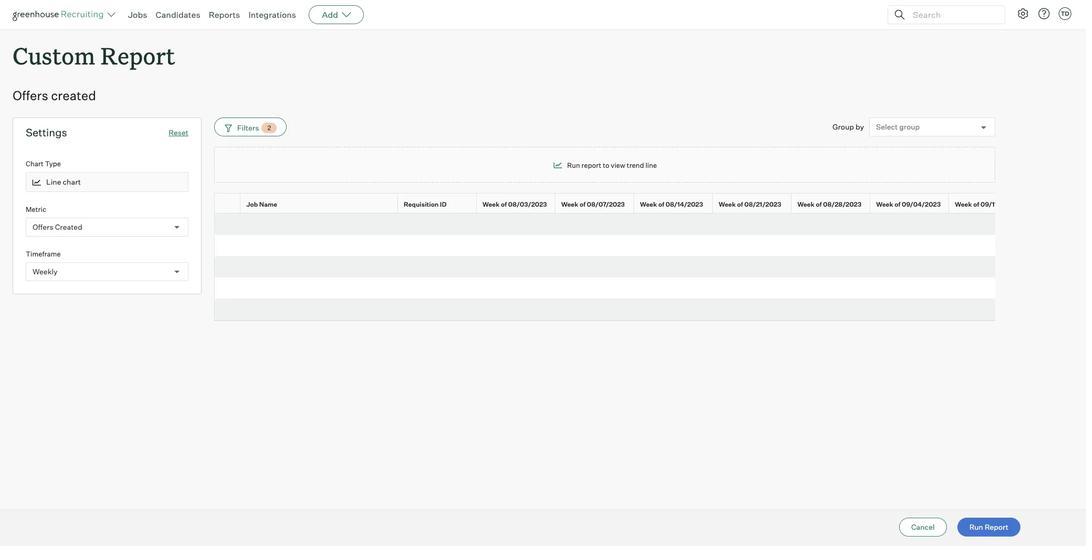 Task type: locate. For each thing, give the bounding box(es) containing it.
filter image
[[223, 124, 232, 133]]

week left 08/03/2023
[[483, 201, 500, 209]]

2 of from the left
[[580, 201, 586, 209]]

custom report
[[13, 40, 175, 71]]

3 week from the left
[[640, 201, 657, 209]]

offers created
[[33, 223, 82, 232]]

of left 08/28/2023
[[816, 201, 822, 209]]

of left 08/07/2023
[[580, 201, 586, 209]]

report for run report
[[985, 523, 1009, 532]]

5 week from the left
[[798, 201, 815, 209]]

requisition id
[[404, 201, 447, 209]]

group
[[900, 123, 920, 132]]

4 week from the left
[[719, 201, 736, 209]]

1 vertical spatial run
[[970, 523, 984, 532]]

weekly
[[33, 267, 58, 276]]

6 of from the left
[[895, 201, 901, 209]]

week of 08/03/2023
[[483, 201, 547, 209]]

table containing job name
[[214, 193, 1087, 321]]

run
[[567, 161, 580, 170], [970, 523, 984, 532]]

of
[[501, 201, 507, 209], [580, 201, 586, 209], [659, 201, 665, 209], [738, 201, 743, 209], [816, 201, 822, 209], [895, 201, 901, 209], [974, 201, 980, 209]]

to
[[603, 161, 610, 170]]

week for week of 09/04/2023
[[877, 201, 894, 209]]

metric
[[26, 205, 46, 214]]

group
[[833, 122, 854, 131]]

view
[[611, 161, 626, 170]]

week for week of 09/11/2023
[[955, 201, 973, 209]]

0 horizontal spatial report
[[101, 40, 175, 71]]

week inside week of 08/28/2023 column header
[[798, 201, 815, 209]]

08/07/2023
[[587, 201, 625, 209]]

week left 08/14/2023
[[640, 201, 657, 209]]

of for 08/14/2023
[[659, 201, 665, 209]]

job name
[[246, 201, 277, 209]]

09/04/2023
[[902, 201, 941, 209]]

week of 08/03/2023 column header
[[477, 194, 558, 216]]

run for run report to view trend line
[[567, 161, 580, 170]]

of inside week of 08/07/2023 column header
[[580, 201, 586, 209]]

of for 08/28/2023
[[816, 201, 822, 209]]

0 horizontal spatial run
[[567, 161, 580, 170]]

0 vertical spatial offers
[[13, 88, 48, 104]]

week inside week of 08/14/2023 "column header"
[[640, 201, 657, 209]]

week of 09/04/2023
[[877, 201, 941, 209]]

run for run report
[[970, 523, 984, 532]]

1 week from the left
[[483, 201, 500, 209]]

offers down the metric
[[33, 223, 53, 232]]

0 vertical spatial run
[[567, 161, 580, 170]]

week left 09/11/2023
[[955, 201, 973, 209]]

add button
[[309, 5, 364, 24]]

1 horizontal spatial run
[[970, 523, 984, 532]]

1 horizontal spatial report
[[985, 523, 1009, 532]]

offers
[[13, 88, 48, 104], [33, 223, 53, 232]]

1 vertical spatial report
[[985, 523, 1009, 532]]

1 of from the left
[[501, 201, 507, 209]]

of for 09/11/2023
[[974, 201, 980, 209]]

7 of from the left
[[974, 201, 980, 209]]

line
[[46, 178, 61, 187]]

week inside week of 09/04/2023 column header
[[877, 201, 894, 209]]

id
[[440, 201, 447, 209]]

of left 08/14/2023
[[659, 201, 665, 209]]

week left 08/07/2023
[[562, 201, 579, 209]]

column header
[[214, 194, 243, 216]]

report inside button
[[985, 523, 1009, 532]]

of left 08/21/2023
[[738, 201, 743, 209]]

week inside week of 08/03/2023 column header
[[483, 201, 500, 209]]

candidates link
[[156, 9, 200, 20]]

requisition id column header
[[398, 194, 479, 216]]

week of 08/14/2023
[[640, 201, 703, 209]]

week inside week of 08/21/2023 column header
[[719, 201, 736, 209]]

Search text field
[[911, 7, 996, 22]]

09/11/2023
[[981, 201, 1017, 209]]

job
[[246, 201, 258, 209]]

type
[[45, 160, 61, 168]]

offers for offers created
[[33, 223, 53, 232]]

0 vertical spatial report
[[101, 40, 175, 71]]

select
[[877, 123, 898, 132]]

job name column header
[[241, 194, 400, 216]]

run report to view trend line
[[567, 161, 657, 170]]

of left 09/04/2023
[[895, 201, 901, 209]]

name
[[259, 201, 277, 209]]

week left 09/04/2023
[[877, 201, 894, 209]]

3 of from the left
[[659, 201, 665, 209]]

4 of from the left
[[738, 201, 743, 209]]

of for 08/03/2023
[[501, 201, 507, 209]]

select group
[[877, 123, 920, 132]]

of inside week of 09/04/2023 column header
[[895, 201, 901, 209]]

week for week of 08/21/2023
[[719, 201, 736, 209]]

run inside button
[[970, 523, 984, 532]]

reset link
[[169, 128, 189, 137]]

offers up settings
[[13, 88, 48, 104]]

of for 08/07/2023
[[580, 201, 586, 209]]

requisition
[[404, 201, 439, 209]]

week left 08/28/2023
[[798, 201, 815, 209]]

08/14/2023
[[666, 201, 703, 209]]

integrations
[[249, 9, 296, 20]]

week of 09/11/2023
[[955, 201, 1017, 209]]

of inside week of 08/14/2023 "column header"
[[659, 201, 665, 209]]

week left 08/21/2023
[[719, 201, 736, 209]]

week
[[483, 201, 500, 209], [562, 201, 579, 209], [640, 201, 657, 209], [719, 201, 736, 209], [798, 201, 815, 209], [877, 201, 894, 209], [955, 201, 973, 209]]

of left 09/11/2023
[[974, 201, 980, 209]]

greenhouse recruiting image
[[13, 8, 107, 21]]

table
[[214, 193, 1087, 321]]

6 week from the left
[[877, 201, 894, 209]]

2 week from the left
[[562, 201, 579, 209]]

week inside week of 08/07/2023 column header
[[562, 201, 579, 209]]

of for 08/21/2023
[[738, 201, 743, 209]]

of inside week of 08/21/2023 column header
[[738, 201, 743, 209]]

08/21/2023
[[745, 201, 782, 209]]

report for custom report
[[101, 40, 175, 71]]

of left 08/03/2023
[[501, 201, 507, 209]]

5 of from the left
[[816, 201, 822, 209]]

7 week from the left
[[955, 201, 973, 209]]

group by
[[833, 122, 864, 131]]

week for week of 08/14/2023
[[640, 201, 657, 209]]

report
[[101, 40, 175, 71], [985, 523, 1009, 532]]

row
[[214, 193, 1087, 216]]

week for week of 08/07/2023
[[562, 201, 579, 209]]

of inside week of 08/03/2023 column header
[[501, 201, 507, 209]]

of inside week of 08/28/2023 column header
[[816, 201, 822, 209]]

1 vertical spatial offers
[[33, 223, 53, 232]]



Task type: describe. For each thing, give the bounding box(es) containing it.
08/03/2023
[[508, 201, 547, 209]]

offers for offers created
[[13, 88, 48, 104]]

run report button
[[958, 518, 1021, 537]]

cancel button
[[900, 518, 947, 537]]

cancel
[[912, 523, 935, 532]]

by
[[856, 122, 864, 131]]

week of 08/28/2023
[[798, 201, 862, 209]]

week of 08/21/2023
[[719, 201, 782, 209]]

week for week of 08/03/2023
[[483, 201, 500, 209]]

line chart
[[46, 178, 81, 187]]

08/28/2023
[[824, 201, 862, 209]]

configure image
[[1017, 7, 1030, 20]]

week of 09/04/2023 column header
[[871, 194, 952, 216]]

td button
[[1057, 5, 1074, 22]]

week of 08/14/2023 column header
[[634, 194, 715, 216]]

settings
[[26, 126, 67, 139]]

week of 08/07/2023
[[562, 201, 625, 209]]

filters
[[237, 123, 259, 132]]

2
[[268, 124, 271, 132]]

report
[[582, 161, 602, 170]]

jobs
[[128, 9, 147, 20]]

row containing job name
[[214, 193, 1087, 216]]

of for 09/04/2023
[[895, 201, 901, 209]]

created
[[51, 88, 96, 104]]

trend
[[627, 161, 644, 170]]

td button
[[1059, 7, 1072, 20]]

chart
[[63, 178, 81, 187]]

line
[[646, 161, 657, 170]]

td
[[1061, 10, 1070, 17]]

chart type
[[26, 160, 61, 168]]

offers created
[[13, 88, 96, 104]]

integrations link
[[249, 9, 296, 20]]

reset
[[169, 128, 189, 137]]

chart
[[26, 160, 44, 168]]

custom
[[13, 40, 95, 71]]

candidates
[[156, 9, 200, 20]]

week of 08/21/2023 column header
[[713, 194, 794, 216]]

timeframe
[[26, 250, 61, 258]]

created
[[55, 223, 82, 232]]

reports link
[[209, 9, 240, 20]]

jobs link
[[128, 9, 147, 20]]

week for week of 08/28/2023
[[798, 201, 815, 209]]

reports
[[209, 9, 240, 20]]

add
[[322, 9, 338, 20]]

week of 08/07/2023 column header
[[556, 194, 637, 216]]

week of 08/28/2023 column header
[[792, 194, 873, 216]]

run report
[[970, 523, 1009, 532]]



Task type: vqa. For each thing, say whether or not it's contained in the screenshot.
Run for Run Report
yes



